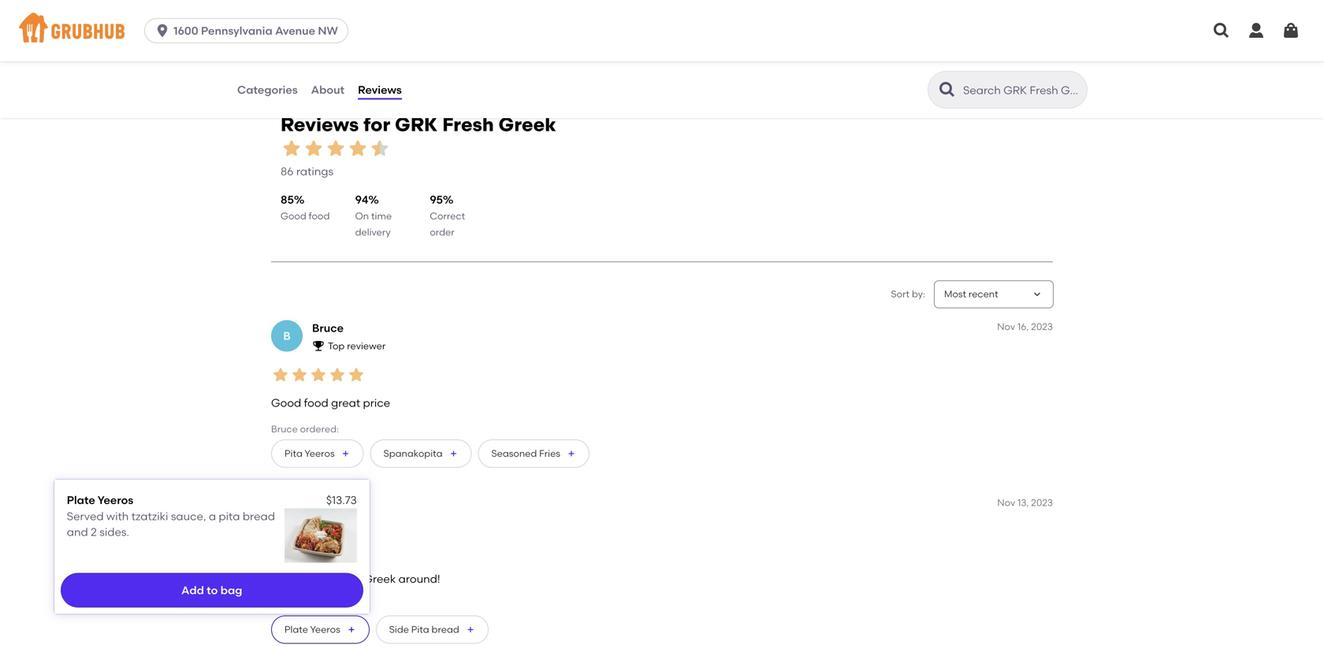 Task type: locate. For each thing, give the bounding box(es) containing it.
good inside "85 good food"
[[281, 211, 306, 222]]

plus icon image inside pita yeeros button
[[341, 449, 350, 459]]

pita yeeros
[[285, 448, 335, 460]]

95 correct order
[[430, 193, 465, 238]]

2023 right 13,
[[1031, 497, 1053, 509]]

svg image left 1600
[[155, 23, 170, 39]]

categories
[[237, 83, 298, 96]]

bread left s
[[243, 510, 275, 523]]

1 horizontal spatial svg image
[[1212, 21, 1231, 40]]

pita down bruce ordered:
[[285, 448, 303, 460]]

1 horizontal spatial bruce
[[312, 322, 344, 335]]

1600
[[173, 24, 198, 37]]

good up bruce ordered:
[[271, 396, 301, 410]]

time
[[371, 211, 392, 222]]

yeeros down bruce ordered:
[[305, 448, 335, 460]]

0 horizontal spatial 2
[[91, 526, 97, 539]]

plate up served
[[67, 494, 95, 507]]

plus icon image for plate yeeros
[[347, 625, 356, 635]]

served
[[67, 510, 104, 523]]

some
[[271, 573, 302, 586]]

food up bruce ordered:
[[304, 396, 328, 410]]

reviews up the for
[[358, 83, 402, 96]]

plus icon image for side pita bread
[[466, 625, 475, 635]]

bruce for bruce
[[312, 322, 344, 335]]

food
[[309, 211, 330, 222], [304, 396, 328, 410]]

0 horizontal spatial bread
[[243, 510, 275, 523]]

yeeros inside the plate yeeros button
[[310, 624, 340, 636]]

greek
[[498, 113, 556, 136], [364, 573, 396, 586]]

1 2023 from the top
[[1031, 321, 1053, 333]]

2 vertical spatial yeeros
[[310, 624, 340, 636]]

plus icon image for spanakopita
[[449, 449, 458, 459]]

0 horizontal spatial bruce
[[271, 423, 298, 435]]

16,
[[1017, 321, 1029, 333]]

2 right and at bottom left
[[91, 526, 97, 539]]

plate yeeros down the susanne ordered:
[[285, 624, 340, 636]]

great
[[331, 396, 360, 410]]

1 vertical spatial good
[[271, 396, 301, 410]]

ordered: down the
[[313, 600, 352, 611]]

susanne down some
[[271, 600, 310, 611]]

reviews button
[[357, 61, 403, 118]]

ordered: up pita yeeros button on the left of the page
[[300, 423, 339, 435]]

some of the best greek around!
[[271, 573, 440, 586]]

bruce ordered:
[[271, 423, 339, 435]]

1 vertical spatial 2023
[[1031, 497, 1053, 509]]

reviewer
[[347, 341, 386, 352]]

with
[[106, 510, 129, 523]]

0 vertical spatial food
[[309, 211, 330, 222]]

1 horizontal spatial plate
[[285, 624, 308, 636]]

2 nov from the top
[[997, 497, 1015, 509]]

price
[[363, 396, 390, 410]]

1 vertical spatial reviews
[[281, 113, 359, 136]]

bread right side
[[432, 624, 459, 636]]

main navigation navigation
[[0, 0, 1324, 61]]

food left "on"
[[309, 211, 330, 222]]

2
[[328, 517, 333, 528], [91, 526, 97, 539]]

reviews
[[358, 83, 402, 96], [281, 113, 359, 136]]

plus icon image down the susanne ordered:
[[347, 625, 356, 635]]

plate yeeros button
[[271, 616, 369, 644]]

greek right fresh
[[498, 113, 556, 136]]

plate yeeros
[[67, 494, 133, 507], [285, 624, 340, 636]]

plus icon image right fries
[[567, 449, 576, 459]]

2023 for some of the best greek around!
[[1031, 497, 1053, 509]]

svg image
[[1212, 21, 1231, 40], [1282, 21, 1300, 40], [155, 23, 170, 39]]

yeeros
[[305, 448, 335, 460], [98, 494, 133, 507], [310, 624, 340, 636]]

1 vertical spatial pita
[[411, 624, 429, 636]]

susanne for susanne
[[312, 498, 358, 511]]

2 horizontal spatial svg image
[[1282, 21, 1300, 40]]

0 vertical spatial pita
[[285, 448, 303, 460]]

bruce up top
[[312, 322, 344, 335]]

0 vertical spatial bread
[[243, 510, 275, 523]]

plus icon image inside spanakopita button
[[449, 449, 458, 459]]

2023 right 16,
[[1031, 321, 1053, 333]]

good
[[281, 211, 306, 222], [271, 396, 301, 410]]

sort by:
[[891, 289, 925, 300]]

avenue
[[275, 24, 315, 37]]

yeeros up with
[[98, 494, 133, 507]]

0 vertical spatial susanne
[[312, 498, 358, 511]]

plate
[[67, 494, 95, 507], [285, 624, 308, 636]]

1 horizontal spatial plate yeeros
[[285, 624, 340, 636]]

1 vertical spatial nov
[[997, 497, 1015, 509]]

sauce,
[[171, 510, 206, 523]]

0 vertical spatial greek
[[498, 113, 556, 136]]

top
[[328, 341, 345, 352]]

0 vertical spatial 2023
[[1031, 321, 1053, 333]]

plus icon image inside seasoned fries button
[[567, 449, 576, 459]]

2023
[[1031, 321, 1053, 333], [1031, 497, 1053, 509]]

correct
[[430, 211, 465, 222]]

pita right side
[[411, 624, 429, 636]]

pita
[[285, 448, 303, 460], [411, 624, 429, 636]]

1 vertical spatial bread
[[432, 624, 459, 636]]

1 vertical spatial plate
[[285, 624, 308, 636]]

good food great price
[[271, 396, 390, 410]]

1 vertical spatial yeeros
[[98, 494, 133, 507]]

1 vertical spatial susanne
[[271, 600, 310, 611]]

0 horizontal spatial greek
[[364, 573, 396, 586]]

0 vertical spatial bruce
[[312, 322, 344, 335]]

1 vertical spatial bruce
[[271, 423, 298, 435]]

1 vertical spatial plate yeeros
[[285, 624, 340, 636]]

top reviewer
[[328, 341, 386, 352]]

1 vertical spatial ordered:
[[313, 600, 352, 611]]

0 vertical spatial good
[[281, 211, 306, 222]]

most
[[944, 289, 966, 300]]

nov for good food great price
[[997, 321, 1015, 333]]

plate down the susanne ordered:
[[285, 624, 308, 636]]

pita
[[219, 510, 240, 523]]

0 vertical spatial nov
[[997, 321, 1015, 333]]

pennsylvania
[[201, 24, 273, 37]]

plate yeeros up served
[[67, 494, 133, 507]]

2023 for good food great price
[[1031, 321, 1053, 333]]

yeeros inside pita yeeros button
[[305, 448, 335, 460]]

seasoned
[[491, 448, 537, 460]]

plus icon image inside side pita bread button
[[466, 625, 475, 635]]

susanne up 2 reviews
[[312, 498, 358, 511]]

about
[[311, 83, 344, 96]]

0 horizontal spatial svg image
[[155, 23, 170, 39]]

nov left 13,
[[997, 497, 1015, 509]]

1 vertical spatial greek
[[364, 573, 396, 586]]

ordered: for the
[[313, 600, 352, 611]]

0 vertical spatial ordered:
[[300, 423, 339, 435]]

bruce for bruce ordered:
[[271, 423, 298, 435]]

svg image right svg icon
[[1282, 21, 1300, 40]]

0 vertical spatial yeeros
[[305, 448, 335, 460]]

svg image
[[1247, 21, 1266, 40]]

2 left 'reviews'
[[328, 517, 333, 528]]

plus icon image right side pita bread
[[466, 625, 475, 635]]

svg image left svg icon
[[1212, 21, 1231, 40]]

tooltip
[[54, 480, 369, 624]]

nov left 16,
[[997, 321, 1015, 333]]

bruce
[[312, 322, 344, 335], [271, 423, 298, 435]]

1 horizontal spatial bread
[[432, 624, 459, 636]]

2 2023 from the top
[[1031, 497, 1053, 509]]

susanne
[[312, 498, 358, 511], [271, 600, 310, 611]]

greek right best
[[364, 573, 396, 586]]

0 horizontal spatial susanne
[[271, 600, 310, 611]]

plus icon image
[[341, 449, 350, 459], [449, 449, 458, 459], [567, 449, 576, 459], [347, 625, 356, 635], [466, 625, 475, 635]]

by:
[[912, 289, 925, 300]]

most recent
[[944, 289, 998, 300]]

reviews down about
[[281, 113, 359, 136]]

about button
[[310, 61, 345, 118]]

ordered:
[[300, 423, 339, 435], [313, 600, 352, 611]]

reviews inside button
[[358, 83, 402, 96]]

95
[[430, 193, 443, 207]]

nov
[[997, 321, 1015, 333], [997, 497, 1015, 509]]

bread
[[243, 510, 275, 523], [432, 624, 459, 636]]

yeeros down the susanne ordered:
[[310, 624, 340, 636]]

good down 85
[[281, 211, 306, 222]]

plus icon image right spanakopita
[[449, 449, 458, 459]]

plate yeeros image
[[284, 509, 357, 563]]

seasoned fries button
[[478, 440, 589, 468]]

plus icon image inside the plate yeeros button
[[347, 625, 356, 635]]

0 horizontal spatial plate
[[67, 494, 95, 507]]

0 vertical spatial plate yeeros
[[67, 494, 133, 507]]

yeeros inside tooltip
[[98, 494, 133, 507]]

1 horizontal spatial greek
[[498, 113, 556, 136]]

0 vertical spatial reviews
[[358, 83, 402, 96]]

1 nov from the top
[[997, 321, 1015, 333]]

for
[[363, 113, 390, 136]]

on
[[355, 211, 369, 222]]

94
[[355, 193, 368, 207]]

1 vertical spatial food
[[304, 396, 328, 410]]

plus icon image right pita yeeros
[[341, 449, 350, 459]]

star icon image
[[281, 137, 303, 160], [303, 137, 325, 160], [325, 137, 347, 160], [347, 137, 369, 160], [369, 137, 391, 160], [369, 137, 391, 160], [271, 366, 290, 385], [290, 366, 309, 385], [309, 366, 328, 385], [328, 366, 347, 385], [347, 366, 366, 385], [312, 516, 325, 528], [271, 542, 290, 561], [290, 542, 309, 561], [309, 542, 328, 561], [328, 542, 347, 561], [347, 542, 366, 561]]

bruce up pita yeeros
[[271, 423, 298, 435]]

1 horizontal spatial susanne
[[312, 498, 358, 511]]



Task type: vqa. For each thing, say whether or not it's contained in the screenshot.
"DAY"
no



Task type: describe. For each thing, give the bounding box(es) containing it.
svg image inside 1600 pennsylvania avenue nw button
[[155, 23, 170, 39]]

1 horizontal spatial pita
[[411, 624, 429, 636]]

fresh
[[442, 113, 494, 136]]

nov 16, 2023
[[997, 321, 1053, 333]]

yeeros for some
[[310, 624, 340, 636]]

2 inside served with tzatziki sauce, a pita bread and 2 sides.
[[91, 526, 97, 539]]

pita yeeros button
[[271, 440, 364, 468]]

the
[[318, 573, 335, 586]]

add to bag button
[[60, 574, 363, 608]]

spanakopita button
[[370, 440, 472, 468]]

tooltip containing plate yeeros
[[54, 480, 369, 624]]

reviews for reviews for grk fresh greek
[[281, 113, 359, 136]]

plus icon image for seasoned fries
[[567, 449, 576, 459]]

spanakopita
[[384, 448, 443, 460]]

86 ratings
[[281, 165, 333, 178]]

Search GRK Fresh Greek search field
[[962, 83, 1082, 98]]

side pita bread button
[[376, 616, 488, 644]]

bag
[[220, 584, 242, 597]]

add to bag
[[181, 584, 242, 597]]

bread inside button
[[432, 624, 459, 636]]

side pita bread
[[389, 624, 459, 636]]

to
[[207, 584, 218, 597]]

85
[[281, 193, 294, 207]]

recent
[[969, 289, 998, 300]]

tzatziki
[[131, 510, 168, 523]]

b
[[283, 329, 291, 343]]

order
[[430, 227, 454, 238]]

85 good food
[[281, 193, 330, 222]]

add
[[181, 584, 204, 597]]

food inside "85 good food"
[[309, 211, 330, 222]]

13,
[[1018, 497, 1029, 509]]

susanne for susanne ordered:
[[271, 600, 310, 611]]

greek for best
[[364, 573, 396, 586]]

1600 pennsylvania avenue nw button
[[144, 18, 355, 43]]

side
[[389, 624, 409, 636]]

plate yeeros inside the plate yeeros button
[[285, 624, 340, 636]]

nov 13, 2023
[[997, 497, 1053, 509]]

caret down icon image
[[1031, 288, 1043, 301]]

2 reviews
[[328, 517, 369, 528]]

0 horizontal spatial pita
[[285, 448, 303, 460]]

greek for fresh
[[498, 113, 556, 136]]

ratings
[[296, 165, 333, 178]]

trophy icon image
[[312, 340, 325, 352]]

grk
[[395, 113, 438, 136]]

best
[[338, 573, 361, 586]]

s
[[284, 506, 290, 519]]

sort
[[891, 289, 910, 300]]

0 horizontal spatial plate yeeros
[[67, 494, 133, 507]]

86
[[281, 165, 294, 178]]

1 horizontal spatial 2
[[328, 517, 333, 528]]

94 on time delivery
[[355, 193, 392, 238]]

Sort by: field
[[944, 288, 998, 302]]

categories button
[[236, 61, 298, 118]]

yeeros for good
[[305, 448, 335, 460]]

reviews
[[335, 517, 369, 528]]

sides.
[[100, 526, 129, 539]]

reviews for reviews
[[358, 83, 402, 96]]

reviews for grk fresh greek
[[281, 113, 556, 136]]

nw
[[318, 24, 338, 37]]

fries
[[539, 448, 560, 460]]

susanne ordered:
[[271, 600, 352, 611]]

a
[[209, 510, 216, 523]]

nov for some of the best greek around!
[[997, 497, 1015, 509]]

and
[[67, 526, 88, 539]]

served with tzatziki sauce, a pita bread and 2 sides.
[[67, 510, 275, 539]]

of
[[304, 573, 315, 586]]

$13.73
[[326, 494, 357, 507]]

seasoned fries
[[491, 448, 560, 460]]

delivery
[[355, 227, 391, 238]]

1600 pennsylvania avenue nw
[[173, 24, 338, 37]]

search icon image
[[938, 80, 957, 99]]

bread inside served with tzatziki sauce, a pita bread and 2 sides.
[[243, 510, 275, 523]]

plate inside button
[[285, 624, 308, 636]]

ordered: for great
[[300, 423, 339, 435]]

0 vertical spatial plate
[[67, 494, 95, 507]]

around!
[[398, 573, 440, 586]]

plus icon image for pita yeeros
[[341, 449, 350, 459]]



